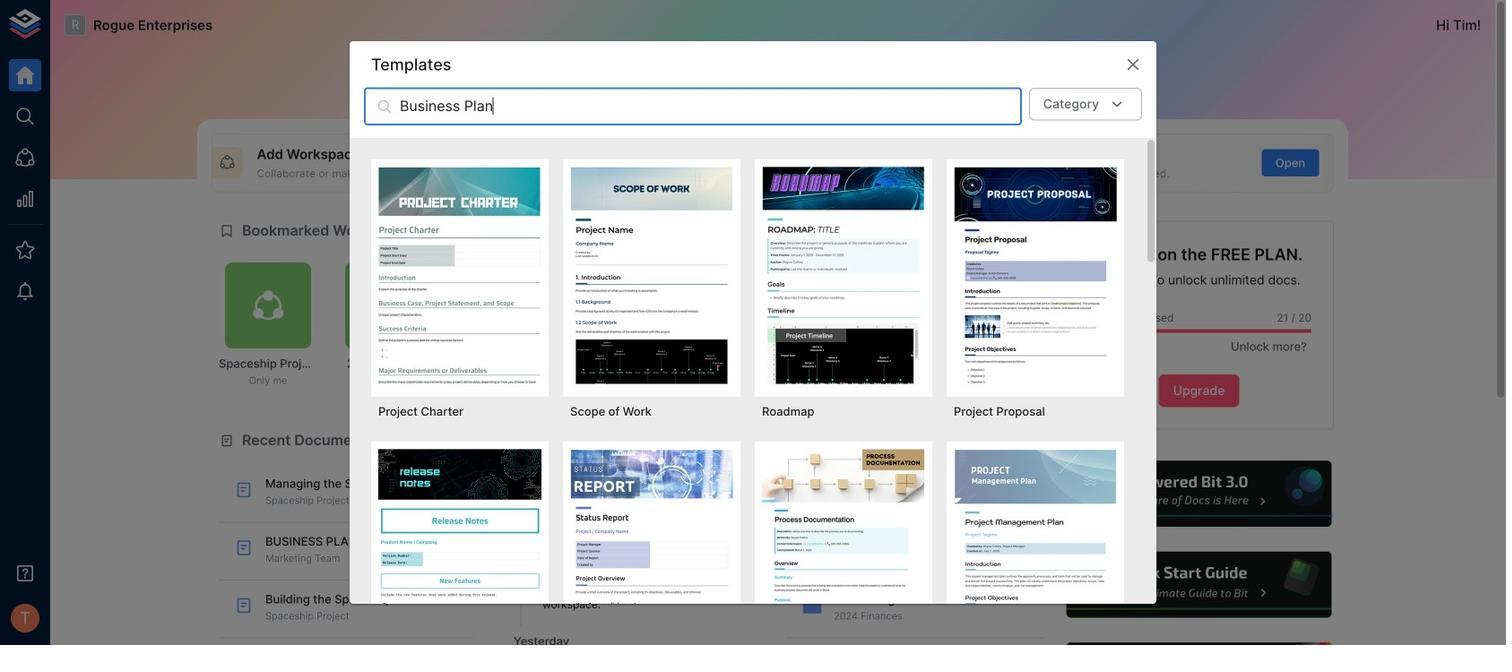 Task type: describe. For each thing, give the bounding box(es) containing it.
project proposal image
[[954, 167, 1117, 384]]

process documentation image
[[762, 449, 925, 646]]

Search Templates... text field
[[400, 88, 1022, 126]]

2 help image from the top
[[1064, 550, 1334, 621]]



Task type: vqa. For each thing, say whether or not it's contained in the screenshot.
Table Of Contents image
no



Task type: locate. For each thing, give the bounding box(es) containing it.
2 vertical spatial help image
[[1064, 640, 1334, 646]]

1 help image from the top
[[1064, 459, 1334, 530]]

1 vertical spatial help image
[[1064, 550, 1334, 621]]

dialog
[[350, 41, 1157, 646]]

status report image
[[570, 449, 733, 646]]

scope of work image
[[570, 167, 733, 384]]

help image
[[1064, 459, 1334, 530], [1064, 550, 1334, 621], [1064, 640, 1334, 646]]

roadmap image
[[762, 167, 925, 384]]

project charter image
[[378, 167, 542, 384]]

project management plan image
[[954, 449, 1117, 646]]

0 vertical spatial help image
[[1064, 459, 1334, 530]]

3 help image from the top
[[1064, 640, 1334, 646]]

release notes image
[[378, 449, 542, 646]]



